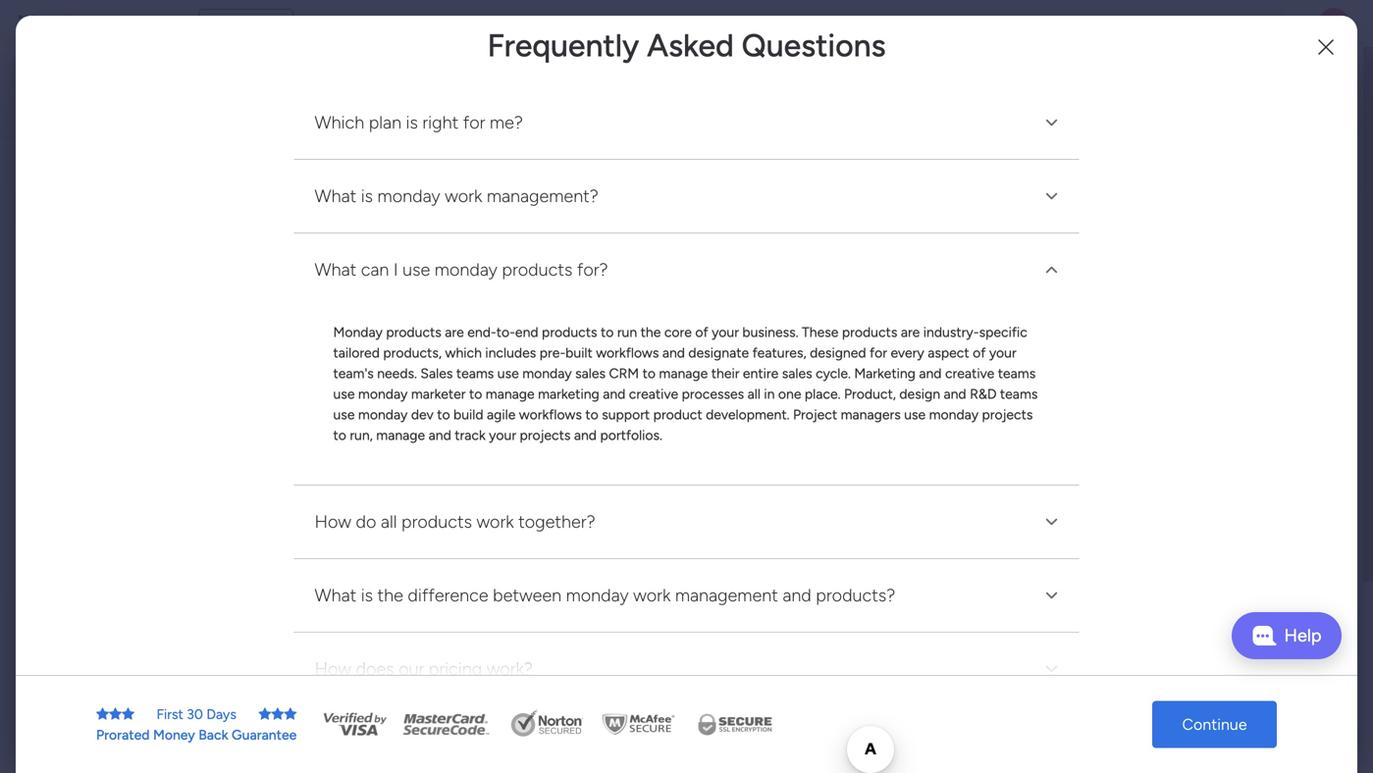 Task type: locate. For each thing, give the bounding box(es) containing it.
1 horizontal spatial for
[[870, 345, 887, 361]]

work left together?
[[477, 512, 514, 533]]

monday up end-
[[435, 259, 498, 280]]

public board image left tasks
[[328, 358, 350, 380]]

1 vertical spatial what
[[315, 259, 357, 280]]

core
[[664, 324, 692, 341]]

and right the inbox at top left
[[574, 74, 600, 93]]

3 star image from the left
[[122, 708, 135, 722]]

1 vertical spatial projects
[[520, 427, 571, 444]]

made
[[1107, 601, 1146, 620]]

2 close image from the top
[[1040, 584, 1064, 608]]

open image
[[1040, 258, 1064, 282]]

1 vertical spatial choose
[[637, 234, 691, 252]]

0 vertical spatial choose
[[556, 151, 669, 192]]

industry-
[[924, 324, 979, 341]]

public board image left roadmap
[[672, 599, 693, 620]]

run,
[[350, 427, 373, 444]]

marketer
[[411, 386, 466, 403]]

your down the inbox at top left
[[511, 109, 576, 151]]

monday right between
[[566, 585, 629, 606]]

1 vertical spatial manage
[[486, 386, 535, 403]]

is down the do
[[361, 585, 373, 606]]

your inside your pro trial has ended, choose your plan
[[511, 109, 576, 151]]

1 vertical spatial templates
[[1190, 644, 1260, 663]]

workflow
[[1141, 578, 1206, 596]]

0 vertical spatial creative
[[945, 365, 995, 382]]

recently visited
[[331, 161, 462, 182]]

what left can
[[315, 259, 357, 280]]

tailored
[[333, 345, 380, 361]]

public board image for sprints
[[672, 358, 693, 380]]

sales down built
[[575, 365, 606, 382]]

close recently visited image
[[303, 160, 327, 184]]

2 vertical spatial is
[[361, 585, 373, 606]]

is inside 'dropdown button'
[[361, 585, 373, 606]]

work
[[445, 186, 482, 207], [477, 512, 514, 533], [633, 585, 671, 606]]

how do all products work together? button
[[294, 486, 1079, 559]]

prorated money back guarantee
[[96, 727, 297, 744]]

&
[[1093, 708, 1103, 726]]

close image left made
[[1040, 584, 1064, 608]]

to down marketing on the left of page
[[585, 407, 599, 423]]

getting
[[356, 600, 412, 619]]

crm
[[609, 365, 639, 382]]

0 vertical spatial is
[[406, 112, 418, 133]]

1 what from the top
[[315, 186, 357, 207]]

team for tasks
[[577, 392, 609, 408]]

use down 'design'
[[904, 407, 926, 423]]

close image inside 'how does our pricing work?' dropdown button
[[1040, 658, 1064, 682]]

what inside 'dropdown button'
[[315, 585, 357, 606]]

1 vertical spatial all
[[381, 512, 397, 533]]

to
[[601, 324, 614, 341], [643, 365, 656, 382], [469, 386, 482, 403], [437, 407, 450, 423], [585, 407, 599, 423], [333, 427, 346, 444]]

dev left see
[[159, 12, 187, 34]]

quickly access your recent boards, inbox and workspaces
[[280, 74, 600, 114]]

the inside monday products are end-to-end products to run the core of your business. these products are industry-specific tailored products, which includes pre-built workflows and designate features, designed for every aspect of your team's needs. sales teams use monday sales crm to manage their entire sales cycle. marketing and creative teams use monday marketer to manage marketing and creative processes all in one place. product, design and r&d teams use monday dev to build agile workflows to support product development. project managers use monday projects to run, manage and track your projects and portfolios.
[[641, 324, 661, 341]]

workflows down "run"
[[596, 345, 659, 361]]

pricing
[[429, 659, 482, 680]]

place.
[[805, 386, 841, 403]]

0 vertical spatial workflows
[[596, 345, 659, 361]]

in left the minutes
[[1210, 578, 1222, 596]]

team's
[[333, 365, 374, 382]]

dev for roadmap
[[749, 632, 771, 649]]

see
[[225, 15, 249, 32]]

1 horizontal spatial in
[[1210, 578, 1222, 596]]

2 how from the top
[[315, 659, 351, 680]]

scrum down products?
[[880, 632, 917, 649]]

to up build
[[469, 386, 482, 403]]

0 horizontal spatial sales
[[575, 365, 606, 382]]

0 horizontal spatial workflows
[[519, 407, 582, 423]]

projects
[[982, 407, 1033, 423], [520, 427, 571, 444]]

what is the difference between monday work management and products? button
[[294, 560, 1079, 632]]

help button
[[1232, 613, 1342, 660], [1207, 718, 1275, 750]]

for inside dropdown button
[[463, 112, 485, 133]]

for?
[[577, 259, 608, 280]]

2 horizontal spatial manage
[[659, 365, 708, 382]]

explore templates
[[1133, 644, 1260, 663]]

norton secured image
[[503, 710, 591, 740]]

0 vertical spatial templates
[[1150, 601, 1221, 620]]

close image up learn
[[1040, 658, 1064, 682]]

entire
[[743, 365, 779, 382]]

> up work?
[[502, 632, 510, 649]]

monday dev > my team > my scrum team down cycle.
[[696, 392, 952, 408]]

use down includes
[[498, 365, 519, 382]]

are up which
[[445, 324, 464, 341]]

option
[[0, 235, 250, 239]]

0 horizontal spatial plan
[[369, 112, 402, 133]]

first 30 days
[[157, 706, 236, 723]]

monday dev
[[87, 12, 187, 34]]

team up pricing
[[465, 632, 498, 649]]

dev down marketer
[[411, 407, 434, 423]]

0 horizontal spatial the
[[378, 585, 403, 606]]

and inside the quickly access your recent boards, inbox and workspaces
[[574, 74, 600, 93]]

monday dev > my team > my scrum team up track
[[352, 392, 609, 408]]

0 vertical spatial public board image
[[672, 358, 693, 380]]

1 vertical spatial close image
[[1040, 584, 1064, 608]]

3 close image from the top
[[1040, 658, 1064, 682]]

products up the products,
[[386, 324, 442, 341]]

5 star image from the left
[[271, 708, 284, 722]]

1 vertical spatial close image
[[1040, 511, 1064, 534]]

2 horizontal spatial plan
[[751, 151, 818, 192]]

public board image left the getting
[[328, 599, 350, 620]]

see plans button
[[199, 9, 293, 38]]

0 vertical spatial close image
[[1040, 185, 1064, 208]]

1 vertical spatial help button
[[1207, 718, 1275, 750]]

>
[[431, 392, 440, 408], [502, 392, 510, 408], [775, 392, 783, 408], [845, 392, 854, 408], [431, 632, 440, 649], [502, 632, 510, 649], [775, 632, 783, 649], [845, 632, 854, 649]]

mastercard secure code image
[[397, 710, 495, 740]]

1 horizontal spatial of
[[973, 345, 986, 361]]

1 close image from the top
[[1040, 185, 1064, 208]]

0 vertical spatial close image
[[1040, 111, 1064, 135]]

all right the do
[[381, 512, 397, 533]]

projects down marketing on the left of page
[[520, 427, 571, 444]]

team down cycle.
[[809, 392, 842, 408]]

monday down tasks
[[352, 392, 402, 408]]

how does our pricing work? button
[[294, 633, 1079, 706]]

public board image for tasks
[[328, 358, 350, 380]]

1 horizontal spatial your
[[1162, 150, 1198, 171]]

0 vertical spatial public board image
[[328, 358, 350, 380]]

products right the do
[[402, 512, 472, 533]]

1 horizontal spatial help
[[1285, 625, 1322, 646]]

close image
[[1040, 111, 1064, 135], [1040, 511, 1064, 534]]

2 what from the top
[[315, 259, 357, 280]]

inspired
[[1134, 708, 1191, 726]]

end-
[[468, 324, 497, 341]]

close image for which plan is right for me?
[[1040, 111, 1064, 135]]

1 horizontal spatial all
[[748, 386, 761, 403]]

2 vertical spatial plan
[[707, 234, 736, 252]]

team for roadmap
[[921, 632, 952, 649]]

0 vertical spatial plan
[[369, 112, 402, 133]]

3 what from the top
[[315, 585, 357, 606]]

all inside monday products are end-to-end products to run the core of your business. these products are industry-specific tailored products, which includes pre-built workflows and designate features, designed for every aspect of your team's needs. sales teams use monday sales crm to manage their entire sales cycle. marketing and creative teams use monday marketer to manage marketing and creative processes all in one place. product, design and r&d teams use monday dev to build agile workflows to support product development. project managers use monday projects to run, manage and track your projects and portfolios.
[[748, 386, 761, 403]]

work left the management
[[633, 585, 671, 606]]

continue button
[[1153, 701, 1277, 749]]

products,
[[383, 345, 442, 361]]

monday up does
[[352, 632, 402, 649]]

star image
[[96, 708, 109, 722], [109, 708, 122, 722], [122, 708, 135, 722], [259, 708, 271, 722], [271, 708, 284, 722]]

scrum for sprints
[[880, 392, 917, 408]]

sales up one
[[782, 365, 813, 382]]

workflows
[[596, 345, 659, 361], [519, 407, 582, 423]]

prorated
[[96, 727, 150, 744]]

dev down roadmap
[[749, 632, 771, 649]]

designate
[[689, 345, 749, 361]]

built
[[566, 345, 593, 361]]

1 vertical spatial plan
[[751, 151, 818, 192]]

2 vertical spatial what
[[315, 585, 357, 606]]

1 public board image from the top
[[672, 358, 693, 380]]

me?
[[490, 112, 523, 133]]

close image inside which plan is right for me? dropdown button
[[1040, 111, 1064, 135]]

scrum down marketing
[[880, 392, 917, 408]]

dev down entire
[[749, 392, 771, 408]]

1 public board image from the top
[[328, 358, 350, 380]]

1 vertical spatial the
[[378, 585, 403, 606]]

monday dev > my team > my scrum team
[[352, 392, 609, 408], [696, 392, 952, 408], [352, 632, 609, 649], [696, 632, 952, 649]]

creative up the r&d
[[945, 365, 995, 382]]

specific
[[979, 324, 1028, 341]]

add to favorites image down "run"
[[605, 359, 624, 378]]

2 vertical spatial manage
[[376, 427, 425, 444]]

1 horizontal spatial sales
[[782, 365, 813, 382]]

i
[[394, 259, 398, 280]]

and left products?
[[783, 585, 812, 606]]

and left track
[[429, 427, 451, 444]]

is left right
[[406, 112, 418, 133]]

0 horizontal spatial are
[[445, 324, 464, 341]]

1 vertical spatial add to favorites image
[[605, 599, 624, 619]]

verified by visa image
[[320, 710, 389, 740]]

> down products?
[[845, 632, 854, 649]]

roadmap, main board element
[[0, 336, 250, 369]]

0 vertical spatial for
[[463, 112, 485, 133]]

scrum for roadmap
[[880, 632, 917, 649]]

dev up "our"
[[405, 632, 428, 649]]

0 vertical spatial the
[[641, 324, 661, 341]]

one
[[778, 386, 802, 403]]

monday
[[87, 12, 155, 34], [378, 186, 440, 207], [435, 259, 498, 280], [522, 365, 572, 382], [358, 386, 408, 403], [352, 392, 402, 408], [696, 392, 746, 408], [358, 407, 408, 423], [929, 407, 979, 423], [566, 585, 629, 606], [352, 632, 402, 649], [696, 632, 746, 649]]

teams
[[456, 365, 494, 382], [998, 365, 1036, 382], [1000, 386, 1038, 403]]

add to favorites image
[[605, 359, 624, 378], [605, 599, 624, 619]]

projects down the r&d
[[982, 407, 1033, 423]]

the right "run"
[[641, 324, 661, 341]]

0 vertical spatial help button
[[1232, 613, 1342, 660]]

guarantee
[[232, 727, 297, 744]]

templates right explore
[[1190, 644, 1260, 663]]

add to favorites image right between
[[605, 599, 624, 619]]

work down the visited on the left of page
[[445, 186, 482, 207]]

monday dev > my team > my scrum team down products?
[[696, 632, 952, 649]]

close image inside what is monday work management? dropdown button
[[1040, 185, 1064, 208]]

add to favorites image for getting started
[[605, 599, 624, 619]]

monday up 'run,'
[[358, 407, 408, 423]]

1 horizontal spatial plan
[[707, 234, 736, 252]]

manage up processes
[[659, 365, 708, 382]]

2 vertical spatial work
[[633, 585, 671, 606]]

for up marketing
[[870, 345, 887, 361]]

2 public board image from the top
[[672, 599, 693, 620]]

1 vertical spatial creative
[[629, 386, 679, 403]]

2 add to favorites image from the top
[[605, 599, 624, 619]]

1 horizontal spatial are
[[901, 324, 920, 341]]

public board image
[[672, 358, 693, 380], [672, 599, 693, 620]]

0 vertical spatial all
[[748, 386, 761, 403]]

templates down workflow
[[1150, 601, 1221, 620]]

2 public board image from the top
[[328, 599, 350, 620]]

0 vertical spatial lottie animation element
[[626, 47, 1178, 122]]

close image
[[1040, 185, 1064, 208], [1040, 584, 1064, 608], [1040, 658, 1064, 682]]

dev down needs.
[[405, 392, 428, 408]]

1 horizontal spatial projects
[[982, 407, 1033, 423]]

boost
[[1061, 578, 1102, 596]]

close image inside what is the difference between monday work management and products? 'dropdown button'
[[1040, 584, 1064, 608]]

marketing
[[854, 365, 916, 382]]

monday down recently visited
[[378, 186, 440, 207]]

scrum down pre-
[[536, 392, 574, 408]]

close image for how do all products work together?
[[1040, 511, 1064, 534]]

explore
[[1133, 644, 1186, 663]]

for left me?
[[463, 112, 485, 133]]

team
[[465, 392, 498, 408], [809, 392, 842, 408], [465, 632, 498, 649], [809, 632, 842, 649]]

ssl encrypted image
[[686, 710, 784, 740]]

0 horizontal spatial projects
[[520, 427, 571, 444]]

0 horizontal spatial for
[[463, 112, 485, 133]]

1 vertical spatial of
[[973, 345, 986, 361]]

1 vertical spatial how
[[315, 659, 351, 680]]

to left 'run,'
[[333, 427, 346, 444]]

2 vertical spatial close image
[[1040, 658, 1064, 682]]

1 how from the top
[[315, 512, 351, 533]]

and down 'crm'
[[603, 386, 626, 403]]

monday down the r&d
[[929, 407, 979, 423]]

heading
[[511, 109, 862, 192]]

how left does
[[315, 659, 351, 680]]

frequently
[[487, 27, 639, 64]]

products left for?
[[502, 259, 573, 280]]

your left profile
[[1162, 150, 1198, 171]]

1 vertical spatial in
[[1210, 578, 1222, 596]]

list box
[[0, 232, 250, 734]]

1 vertical spatial is
[[361, 186, 373, 207]]

1 star image from the left
[[96, 708, 109, 722]]

0 horizontal spatial your
[[511, 109, 576, 151]]

of right add to favorites image
[[973, 345, 986, 361]]

public board image for roadmap
[[672, 599, 693, 620]]

select product image
[[18, 14, 37, 33]]

0 horizontal spatial all
[[381, 512, 397, 533]]

dev for getting started
[[405, 632, 428, 649]]

what down close recently visited image
[[315, 186, 357, 207]]

0 vertical spatial add to favorites image
[[605, 359, 624, 378]]

complete
[[1079, 150, 1158, 171]]

build
[[454, 407, 484, 423]]

what down the do
[[315, 585, 357, 606]]

help
[[1285, 625, 1322, 646], [1223, 724, 1259, 744]]

what for what is the difference between monday work management and products?
[[315, 585, 357, 606]]

1 vertical spatial public board image
[[328, 599, 350, 620]]

public board image
[[328, 358, 350, 380], [328, 599, 350, 620]]

monday down roadmap
[[696, 632, 746, 649]]

choose inside your pro trial has ended, choose your plan
[[556, 151, 669, 192]]

for inside monday products are end-to-end products to run the core of your business. these products are industry-specific tailored products, which includes pre-built workflows and designate features, designed for every aspect of your team's needs. sales teams use monday sales crm to manage their entire sales cycle. marketing and creative teams use monday marketer to manage marketing and creative processes all in one place. product, design and r&d teams use monday dev to build agile workflows to support product development. project managers use monday projects to run, manage and track your projects and portfolios.
[[870, 345, 887, 361]]

work inside 'dropdown button'
[[633, 585, 671, 606]]

agile
[[487, 407, 516, 423]]

close image inside how do all products work together? dropdown button
[[1040, 511, 1064, 534]]

to right 'crm'
[[643, 365, 656, 382]]

of right 'core'
[[695, 324, 708, 341]]

choose
[[556, 151, 669, 192], [637, 234, 691, 252]]

team down products?
[[809, 632, 842, 649]]

add to favorites image
[[948, 359, 968, 378]]

inbox image
[[1072, 14, 1092, 33]]

is
[[406, 112, 418, 133], [361, 186, 373, 207], [361, 585, 373, 606]]

is down the recently
[[361, 186, 373, 207]]

and
[[574, 74, 600, 93], [663, 345, 685, 361], [919, 365, 942, 382], [603, 386, 626, 403], [944, 386, 967, 403], [429, 427, 451, 444], [574, 427, 597, 444], [783, 585, 812, 606]]

features,
[[753, 345, 807, 361]]

2 close image from the top
[[1040, 511, 1064, 534]]

all up development.
[[748, 386, 761, 403]]

difference
[[408, 585, 489, 606]]

0 horizontal spatial help
[[1223, 724, 1259, 744]]

1 horizontal spatial the
[[641, 324, 661, 341]]

public board image for getting started
[[328, 599, 350, 620]]

continue
[[1183, 716, 1247, 734]]

1 add to favorites image from the top
[[605, 359, 624, 378]]

workspaces
[[280, 96, 364, 114]]

0 horizontal spatial lottie animation element
[[0, 575, 250, 774]]

manage
[[659, 365, 708, 382], [486, 386, 535, 403], [376, 427, 425, 444]]

templates image image
[[1067, 424, 1326, 559]]

0 vertical spatial in
[[764, 386, 775, 403]]

1 vertical spatial for
[[870, 345, 887, 361]]

between
[[493, 585, 562, 606]]

0 vertical spatial what
[[315, 186, 357, 207]]

tasks
[[356, 360, 396, 378]]

creative up product
[[629, 386, 679, 403]]

manage up the agile
[[486, 386, 535, 403]]

0 horizontal spatial of
[[695, 324, 708, 341]]

help up getting started element
[[1223, 724, 1259, 744]]

1 horizontal spatial creative
[[945, 365, 995, 382]]

close image up open image
[[1040, 185, 1064, 208]]

1 close image from the top
[[1040, 111, 1064, 135]]

how left the do
[[315, 512, 351, 533]]

0 vertical spatial manage
[[659, 365, 708, 382]]

are up every
[[901, 324, 920, 341]]

team for getting started
[[465, 632, 498, 649]]

0 horizontal spatial in
[[764, 386, 775, 403]]

mcafee secure image
[[599, 710, 678, 740]]

is for the
[[361, 585, 373, 606]]

sales
[[575, 365, 606, 382], [782, 365, 813, 382]]

are
[[445, 324, 464, 341], [901, 324, 920, 341]]

lottie animation element
[[626, 47, 1178, 122], [0, 575, 250, 774]]

0 vertical spatial how
[[315, 512, 351, 533]]

manage right 'run,'
[[376, 427, 425, 444]]

products up designed
[[842, 324, 898, 341]]

use up 'run,'
[[333, 407, 355, 423]]

1 vertical spatial public board image
[[672, 599, 693, 620]]

days
[[206, 706, 236, 723]]



Task type: vqa. For each thing, say whether or not it's contained in the screenshot.
DOES
yes



Task type: describe. For each thing, give the bounding box(es) containing it.
product
[[654, 407, 703, 423]]

which plan is right for me?
[[315, 112, 523, 133]]

is for monday
[[361, 186, 373, 207]]

cycle.
[[816, 365, 851, 382]]

your inside the "boost your workflow in minutes with ready-made templates"
[[1106, 578, 1137, 596]]

teams right the r&d
[[1000, 386, 1038, 403]]

search everything image
[[1207, 14, 1226, 33]]

1 vertical spatial lottie animation element
[[0, 575, 250, 774]]

to-
[[497, 324, 515, 341]]

back
[[199, 727, 228, 744]]

design
[[900, 386, 941, 403]]

0 vertical spatial work
[[445, 186, 482, 207]]

monday inside 'dropdown button'
[[566, 585, 629, 606]]

> right build
[[502, 392, 510, 408]]

1 sales from the left
[[575, 365, 606, 382]]

use inside dropdown button
[[403, 259, 430, 280]]

> down sales
[[431, 392, 440, 408]]

getting started
[[356, 600, 470, 619]]

get
[[1107, 708, 1130, 726]]

visited
[[407, 161, 462, 182]]

boards,
[[475, 74, 527, 93]]

in inside monday products are end-to-end products to run the core of your business. these products are industry-specific tailored products, which includes pre-built workflows and designate features, designed for every aspect of your team's needs. sales teams use monday sales crm to manage their entire sales cycle. marketing and creative teams use monday marketer to manage marketing and creative processes all in one place. product, design and r&d teams use monday dev to build agile workflows to support product development. project managers use monday projects to run, manage and track your projects and portfolios.
[[764, 386, 775, 403]]

see plans
[[225, 15, 285, 32]]

started
[[416, 600, 470, 619]]

monday
[[333, 324, 383, 341]]

has
[[701, 109, 754, 151]]

management
[[675, 585, 778, 606]]

learn
[[1049, 708, 1089, 726]]

your inside the quickly access your recent boards, inbox and workspaces
[[389, 74, 421, 93]]

how for how does our pricing work?
[[315, 659, 351, 680]]

1 horizontal spatial lottie animation element
[[626, 47, 1178, 122]]

their
[[712, 365, 740, 382]]

sales
[[421, 365, 453, 382]]

bugs queue, main board element
[[0, 369, 250, 403]]

inbox
[[531, 74, 570, 93]]

button padding image
[[1317, 37, 1336, 57]]

plan inside choose a plan button
[[707, 234, 736, 252]]

templates inside button
[[1190, 644, 1260, 663]]

1 horizontal spatial manage
[[486, 386, 535, 403]]

ended,
[[762, 109, 862, 151]]

2 sales from the left
[[782, 365, 813, 382]]

> down entire
[[775, 392, 783, 408]]

> right place. on the right of the page
[[845, 392, 854, 408]]

and inside 'dropdown button'
[[783, 585, 812, 606]]

support
[[602, 407, 650, 423]]

can
[[361, 259, 389, 280]]

dev for tasks
[[405, 392, 428, 408]]

right
[[423, 112, 459, 133]]

boost your workflow in minutes with ready-made templates
[[1061, 578, 1317, 620]]

0 horizontal spatial creative
[[629, 386, 679, 403]]

team for roadmap
[[809, 632, 842, 649]]

your inside your pro trial has ended, choose your plan
[[677, 151, 743, 192]]

what for what is monday work management?
[[315, 186, 357, 207]]

monday products are end-to-end products to run the core of your business. these products are industry-specific tailored products, which includes pre-built workflows and designate features, designed for every aspect of your team's needs. sales teams use monday sales crm to manage their entire sales cycle. marketing and creative teams use monday marketer to manage marketing and creative processes all in one place. product, design and r&d teams use monday dev to build agile workflows to support product development. project managers use monday projects to run, manage and track your projects and portfolios.
[[333, 324, 1038, 444]]

> down the management
[[775, 632, 783, 649]]

what can i use monday products for? button
[[294, 234, 1079, 307]]

quickly
[[280, 74, 333, 93]]

dev for sprints
[[749, 392, 771, 408]]

tasks, main board element
[[0, 269, 250, 302]]

close image for what is monday work management?
[[1040, 185, 1064, 208]]

to down marketer
[[437, 407, 450, 423]]

asked
[[647, 27, 734, 64]]

managers
[[841, 407, 901, 423]]

pro
[[584, 109, 630, 151]]

and down marketing on the left of page
[[574, 427, 597, 444]]

monday dev > my team > my scrum team for tasks
[[352, 392, 609, 408]]

monday right the 'select product' icon
[[87, 12, 155, 34]]

getting started element
[[1049, 744, 1344, 774]]

choose a plan
[[637, 234, 736, 252]]

and down add to favorites image
[[944, 386, 967, 403]]

learn & get inspired
[[1049, 708, 1191, 726]]

portfolios.
[[600, 427, 663, 444]]

dev inside monday products are end-to-end products to run the core of your business. these products are industry-specific tailored products, which includes pre-built workflows and designate features, designed for every aspect of your team's needs. sales teams use monday sales crm to manage their entire sales cycle. marketing and creative teams use monday marketer to manage marketing and creative processes all in one place. product, design and r&d teams use monday dev to build agile workflows to support product development. project managers use monday projects to run, manage and track your projects and portfolios.
[[411, 407, 434, 423]]

use down team's
[[333, 386, 355, 403]]

1 are from the left
[[445, 324, 464, 341]]

invite members image
[[1115, 14, 1135, 33]]

needs.
[[377, 365, 417, 382]]

work?
[[487, 659, 533, 680]]

run
[[617, 324, 637, 341]]

4 star image from the left
[[259, 708, 271, 722]]

quick search results list box
[[303, 184, 1002, 684]]

> up how does our pricing work?
[[431, 632, 440, 649]]

scrum for tasks
[[536, 392, 574, 408]]

templates inside the "boost your workflow in minutes with ready-made templates"
[[1150, 601, 1221, 620]]

all inside dropdown button
[[381, 512, 397, 533]]

monday dev > my team > my scrum team for getting started
[[352, 632, 609, 649]]

monday dev > my team > my scrum team for sprints
[[696, 392, 952, 408]]

how does our pricing work?
[[315, 659, 533, 680]]

plan inside your pro trial has ended, choose your plan
[[751, 151, 818, 192]]

what is monday work management?
[[315, 186, 599, 207]]

a
[[695, 234, 703, 252]]

profile
[[1202, 150, 1254, 171]]

teams down which
[[456, 365, 494, 382]]

the inside 'dropdown button'
[[378, 585, 403, 606]]

team for sprints
[[809, 392, 842, 408]]

apps image
[[1158, 14, 1178, 33]]

monday down needs.
[[358, 386, 408, 403]]

lottie animation image
[[0, 575, 250, 774]]

1 horizontal spatial workflows
[[596, 345, 659, 361]]

sprints
[[700, 360, 752, 378]]

development.
[[706, 407, 790, 423]]

0 horizontal spatial manage
[[376, 427, 425, 444]]

what can i use monday products for?
[[315, 259, 608, 280]]

sprints, main board element
[[0, 302, 250, 336]]

how for how do all products work together?
[[315, 512, 351, 533]]

star image
[[284, 708, 297, 722]]

which plan is right for me? button
[[294, 87, 1079, 159]]

marketing
[[538, 386, 600, 403]]

heading containing your pro trial has ended,
[[511, 109, 862, 192]]

with
[[1286, 578, 1317, 596]]

teams down specific
[[998, 365, 1036, 382]]

0 vertical spatial help
[[1285, 625, 1322, 646]]

recent
[[425, 74, 471, 93]]

products?
[[816, 585, 896, 606]]

how do all products work together?
[[315, 512, 596, 533]]

choose a plan button
[[621, 223, 752, 263]]

1 vertical spatial help
[[1223, 724, 1259, 744]]

team for sprints
[[921, 392, 952, 408]]

and down 'core'
[[663, 345, 685, 361]]

do
[[356, 512, 376, 533]]

management?
[[487, 186, 599, 207]]

does
[[356, 659, 394, 680]]

0 vertical spatial projects
[[982, 407, 1033, 423]]

1 vertical spatial workflows
[[519, 407, 582, 423]]

what for what can i use monday products for?
[[315, 259, 357, 280]]

retrospectives, main board element
[[0, 403, 250, 436]]

project
[[793, 407, 838, 423]]

add to favorites image for tasks
[[605, 359, 624, 378]]

chat bot icon image
[[1252, 626, 1277, 646]]

monday down pre-
[[522, 365, 572, 382]]

products up built
[[542, 324, 597, 341]]

product,
[[844, 386, 896, 403]]

monday dev > my team > my scrum team for roadmap
[[696, 632, 952, 649]]

includes
[[485, 345, 536, 361]]

30
[[187, 706, 203, 723]]

notifications image
[[1029, 14, 1049, 33]]

aspect
[[928, 345, 970, 361]]

every
[[891, 345, 925, 361]]

questions
[[742, 27, 886, 64]]

complete your profile
[[1079, 150, 1254, 171]]

scrum for getting started
[[536, 632, 574, 649]]

team for tasks
[[465, 392, 498, 408]]

recently
[[331, 161, 403, 182]]

choose inside button
[[637, 234, 691, 252]]

plan inside which plan is right for me? dropdown button
[[369, 112, 402, 133]]

team for getting started
[[577, 632, 609, 649]]

close image for what is the difference between monday work management and products?
[[1040, 584, 1064, 608]]

to left "run"
[[601, 324, 614, 341]]

2 are from the left
[[901, 324, 920, 341]]

getting started, main board element
[[0, 436, 250, 469]]

our
[[399, 659, 424, 680]]

close image for how does our pricing work?
[[1040, 658, 1064, 682]]

noah lott image
[[1318, 8, 1350, 39]]

1 vertical spatial work
[[477, 512, 514, 533]]

help image
[[1250, 14, 1269, 33]]

what is the difference between monday work management and products?
[[315, 585, 896, 606]]

processes
[[682, 386, 744, 403]]

2 star image from the left
[[109, 708, 122, 722]]

in inside the "boost your workflow in minutes with ready-made templates"
[[1210, 578, 1222, 596]]

track
[[455, 427, 486, 444]]

what is monday work management? button
[[294, 160, 1079, 233]]

monday down the their
[[696, 392, 746, 408]]

and up 'design'
[[919, 365, 942, 382]]

which
[[315, 112, 364, 133]]

designed
[[810, 345, 866, 361]]

0 vertical spatial of
[[695, 324, 708, 341]]



